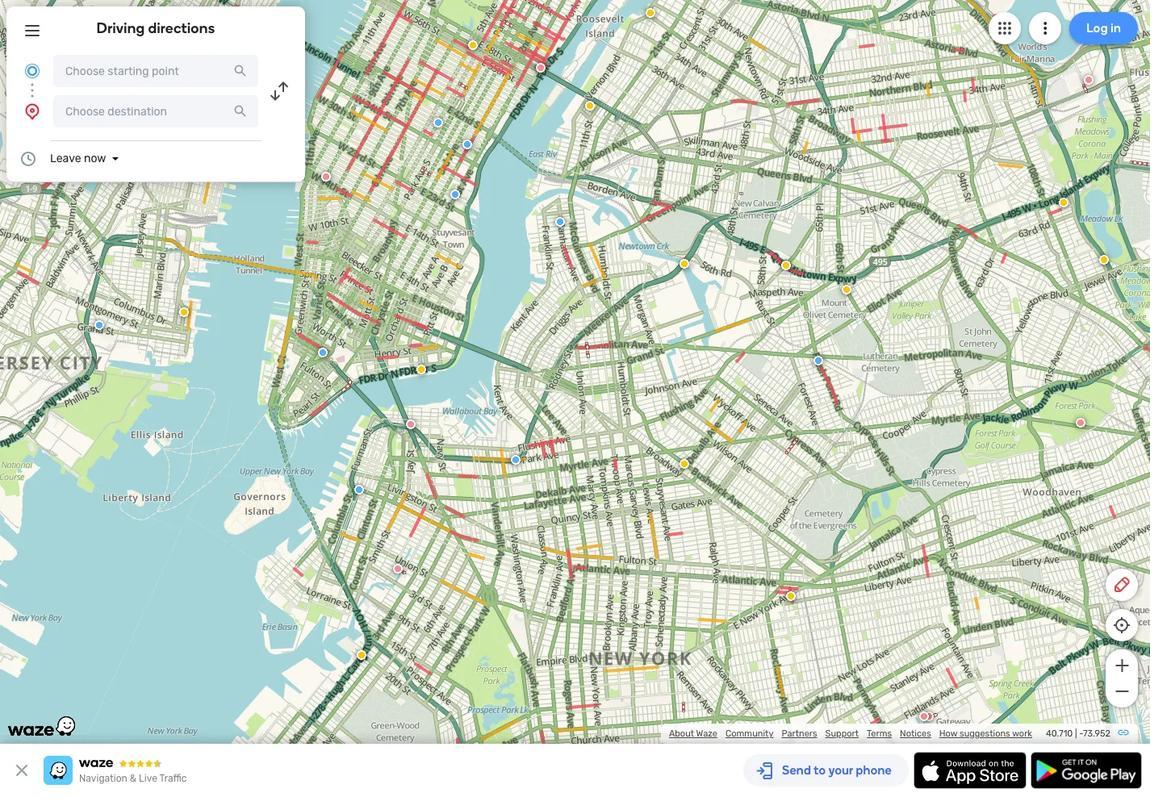 Task type: vqa. For each thing, say whether or not it's contained in the screenshot.
2
no



Task type: describe. For each thing, give the bounding box(es) containing it.
Choose starting point text field
[[53, 55, 258, 87]]

1 vertical spatial road closed image
[[925, 712, 934, 722]]

community
[[726, 729, 774, 740]]

|
[[1076, 729, 1078, 740]]

0 vertical spatial road closed image
[[321, 172, 331, 182]]

about waze link
[[669, 729, 718, 740]]

driving
[[97, 19, 145, 37]]

x image
[[12, 762, 31, 781]]

partners link
[[782, 729, 818, 740]]

partners
[[782, 729, 818, 740]]

notices
[[901, 729, 932, 740]]

terms link
[[867, 729, 892, 740]]

Choose destination text field
[[53, 95, 258, 128]]

notices link
[[901, 729, 932, 740]]

navigation
[[79, 774, 128, 785]]

zoom in image
[[1113, 657, 1133, 676]]

navigation & live traffic
[[79, 774, 187, 785]]

clock image
[[19, 149, 38, 169]]

1 vertical spatial hazard image
[[782, 261, 791, 271]]

zoom out image
[[1113, 682, 1133, 702]]

waze
[[697, 729, 718, 740]]



Task type: locate. For each thing, give the bounding box(es) containing it.
pencil image
[[1113, 576, 1132, 595]]

1 horizontal spatial police image
[[451, 190, 460, 199]]

hazard image
[[1060, 198, 1069, 208], [782, 261, 791, 271], [787, 592, 796, 602]]

0 vertical spatial police image
[[463, 140, 472, 149]]

traffic
[[159, 774, 187, 785]]

&
[[130, 774, 137, 785]]

2 vertical spatial police image
[[318, 348, 328, 358]]

support link
[[826, 729, 859, 740]]

community link
[[726, 729, 774, 740]]

40.710
[[1047, 729, 1074, 740]]

73.952
[[1084, 729, 1111, 740]]

1 horizontal spatial road closed image
[[925, 712, 934, 722]]

leave
[[50, 152, 81, 166]]

police image
[[434, 118, 443, 128], [556, 217, 565, 227], [94, 321, 104, 330], [814, 356, 824, 366], [511, 456, 521, 465], [355, 485, 364, 495]]

police image
[[463, 140, 472, 149], [451, 190, 460, 199], [318, 348, 328, 358]]

40.710 | -73.952
[[1047, 729, 1111, 740]]

work
[[1013, 729, 1033, 740]]

current location image
[[23, 61, 42, 81]]

0 horizontal spatial police image
[[318, 348, 328, 358]]

directions
[[148, 19, 215, 37]]

live
[[139, 774, 157, 785]]

support
[[826, 729, 859, 740]]

2 vertical spatial hazard image
[[787, 592, 796, 602]]

how suggestions work link
[[940, 729, 1033, 740]]

suggestions
[[960, 729, 1011, 740]]

1 vertical spatial police image
[[451, 190, 460, 199]]

0 horizontal spatial road closed image
[[321, 172, 331, 182]]

driving directions
[[97, 19, 215, 37]]

now
[[84, 152, 106, 166]]

leave now
[[50, 152, 106, 166]]

link image
[[1118, 727, 1131, 740]]

about waze community partners support terms notices how suggestions work
[[669, 729, 1033, 740]]

about
[[669, 729, 695, 740]]

how
[[940, 729, 958, 740]]

-
[[1080, 729, 1084, 740]]

0 vertical spatial hazard image
[[1060, 198, 1069, 208]]

hazard image
[[646, 8, 656, 18], [468, 40, 478, 50], [586, 101, 595, 111], [1100, 255, 1110, 265], [680, 259, 690, 269], [842, 285, 852, 295], [179, 308, 189, 317], [417, 365, 426, 375], [680, 460, 690, 469], [357, 651, 367, 661]]

road closed image
[[321, 172, 331, 182], [925, 712, 934, 722]]

2 horizontal spatial police image
[[463, 140, 472, 149]]

road closed image
[[536, 63, 546, 73], [1085, 75, 1094, 85], [1077, 418, 1086, 428], [406, 420, 416, 430], [393, 565, 403, 574], [920, 712, 930, 722]]

location image
[[23, 102, 42, 121]]

terms
[[867, 729, 892, 740]]



